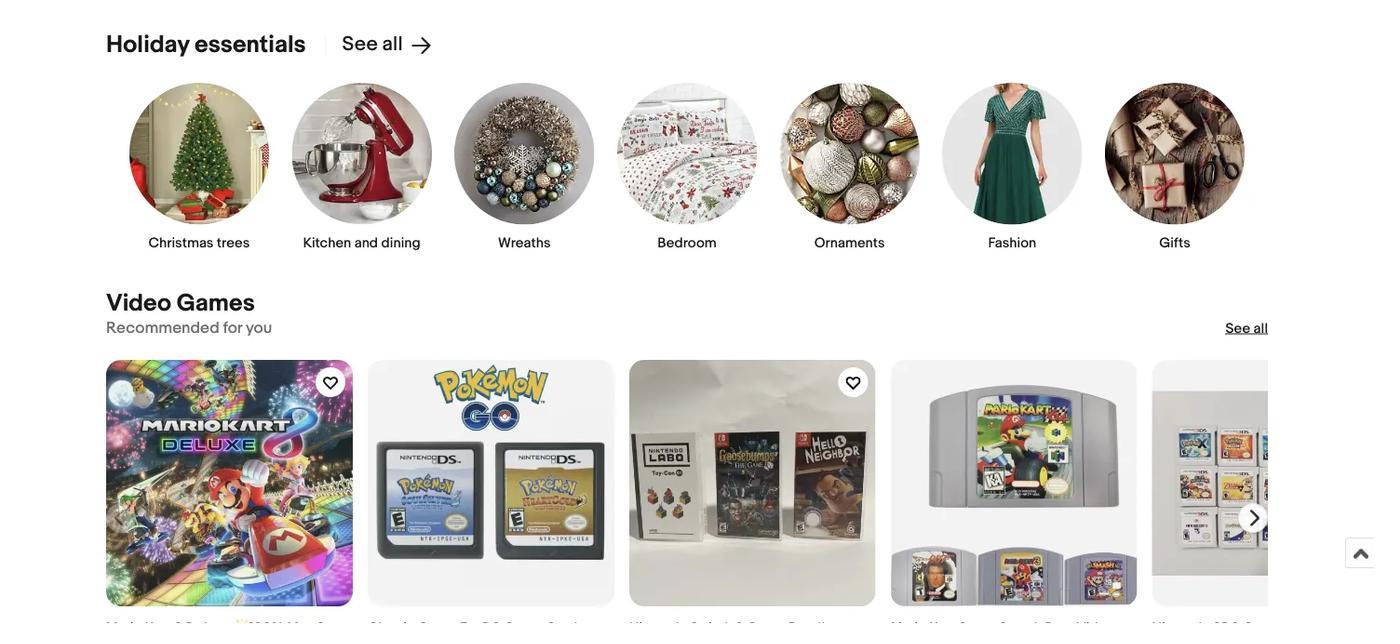Task type: describe. For each thing, give the bounding box(es) containing it.
video games link
[[106, 289, 255, 318]]

you
[[246, 318, 272, 338]]

0 horizontal spatial all
[[382, 33, 403, 57]]

bedroom
[[658, 235, 717, 252]]

gifts link
[[1104, 82, 1246, 252]]

recommended for you element
[[106, 318, 272, 338]]

gifts
[[1160, 235, 1191, 252]]

christmas trees
[[148, 235, 250, 252]]

0 horizontal spatial see all
[[342, 33, 403, 57]]

trees
[[217, 235, 250, 252]]

ornaments
[[814, 235, 885, 252]]

1 horizontal spatial see
[[1226, 320, 1251, 337]]

1 horizontal spatial all
[[1254, 320, 1268, 337]]

0 horizontal spatial see all link
[[325, 33, 433, 57]]

christmas
[[148, 235, 214, 252]]

kitchen and dining link
[[291, 82, 433, 252]]

1 horizontal spatial see all link
[[1226, 319, 1268, 338]]

fashion
[[988, 235, 1037, 252]]

1 horizontal spatial see all
[[1226, 320, 1268, 337]]



Task type: locate. For each thing, give the bounding box(es) containing it.
essentials
[[195, 30, 306, 59]]

christmas trees link
[[128, 82, 270, 252]]

ornaments link
[[779, 82, 921, 252]]

for
[[223, 318, 242, 338]]

0 vertical spatial see
[[342, 33, 378, 57]]

see all link
[[325, 33, 433, 57], [1226, 319, 1268, 338]]

video
[[106, 289, 171, 318]]

games
[[177, 289, 255, 318]]

0 horizontal spatial see
[[342, 33, 378, 57]]

all
[[382, 33, 403, 57], [1254, 320, 1268, 337]]

kitchen and dining
[[303, 235, 421, 252]]

0 vertical spatial see all
[[342, 33, 403, 57]]

wreaths
[[498, 235, 551, 252]]

holiday
[[106, 30, 189, 59]]

0 vertical spatial see all link
[[325, 33, 433, 57]]

recommended
[[106, 318, 219, 338]]

and
[[354, 235, 378, 252]]

bedroom link
[[616, 82, 758, 252]]

see all
[[342, 33, 403, 57], [1226, 320, 1268, 337]]

dining
[[381, 235, 421, 252]]

holiday essentials
[[106, 30, 306, 59]]

video games
[[106, 289, 255, 318]]

0 vertical spatial all
[[382, 33, 403, 57]]

1 vertical spatial see
[[1226, 320, 1251, 337]]

1 vertical spatial see all link
[[1226, 319, 1268, 338]]

1 vertical spatial see all
[[1226, 320, 1268, 337]]

1 vertical spatial all
[[1254, 320, 1268, 337]]

holiday essentials link
[[106, 30, 306, 59]]

fashion link
[[942, 82, 1083, 252]]

kitchen
[[303, 235, 351, 252]]

wreaths link
[[454, 82, 595, 252]]

recommended for you
[[106, 318, 272, 338]]

see
[[342, 33, 378, 57], [1226, 320, 1251, 337]]



Task type: vqa. For each thing, say whether or not it's contained in the screenshot.
Learn more about shipping link
no



